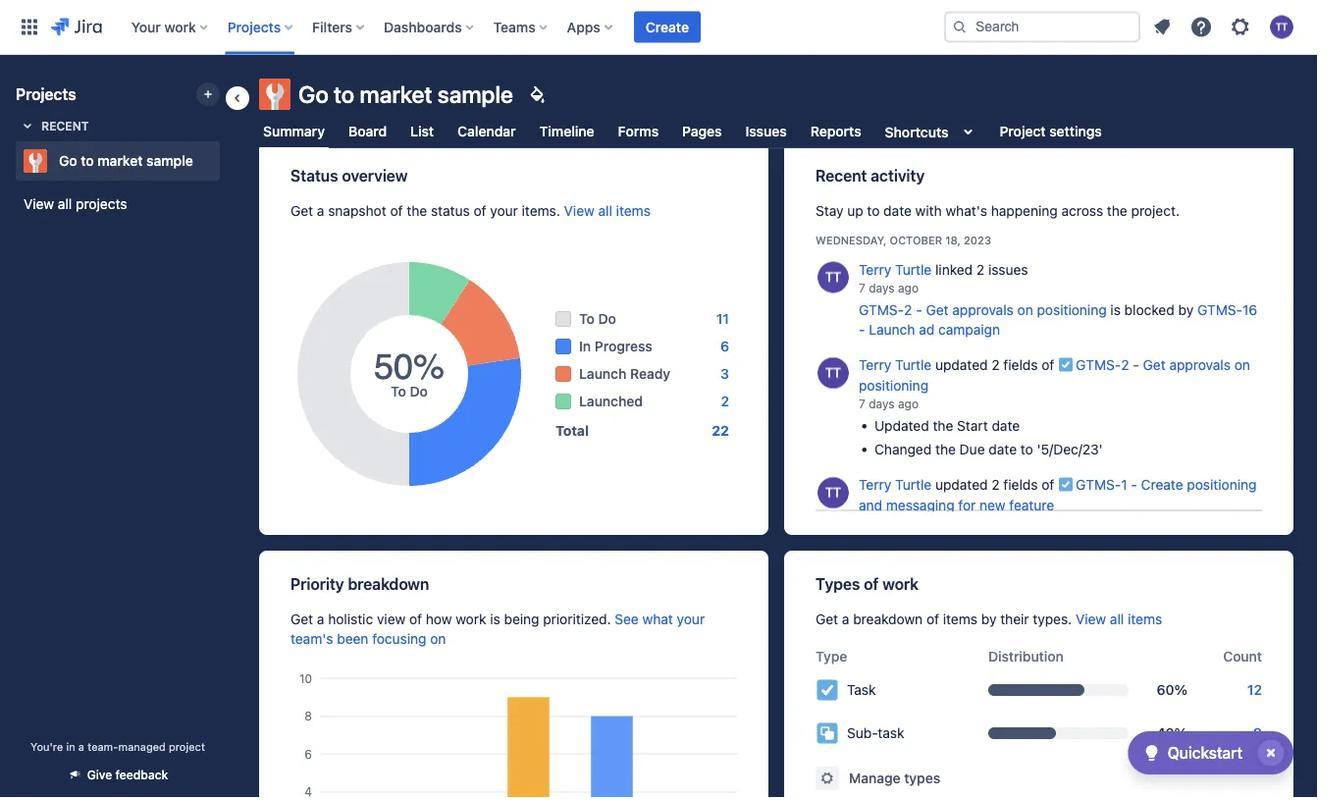 Task type: describe. For each thing, give the bounding box(es) containing it.
of left 'how'
[[409, 611, 422, 627]]

2 updated from the top
[[935, 476, 988, 493]]

terry turtle link for terry turtle linked 2 issues 7 days ago
[[859, 261, 932, 278]]

- for gtms-1 - create positioning and messaging for new feature
[[1131, 476, 1138, 493]]

project settings
[[1000, 123, 1102, 139]]

11 link
[[716, 309, 729, 329]]

new
[[980, 497, 1006, 513]]

of up the feature
[[1042, 476, 1055, 493]]

recent for recent
[[41, 119, 89, 133]]

sample inside 'link'
[[146, 153, 193, 169]]

banner containing your work
[[0, 0, 1317, 55]]

project
[[169, 740, 205, 753]]

of down gtms-16 - launch ad campaign 'link' on the right
[[1042, 357, 1055, 373]]

start
[[957, 417, 988, 434]]

0 horizontal spatial all
[[58, 196, 72, 212]]

manage types link
[[804, 763, 952, 794]]

terry for updated 2 fields of
[[859, 476, 891, 493]]

priority
[[291, 575, 344, 593]]

team's
[[291, 631, 333, 647]]

1 horizontal spatial all
[[598, 203, 612, 219]]

date for to
[[884, 203, 912, 219]]

get a holistic view of how work is being prioritized.
[[291, 611, 615, 627]]

terry turtle link for terry turtle updated 2 fields of
[[859, 476, 932, 493]]

ready
[[630, 366, 671, 382]]

approvals for gtms-2 - get approvals on positioning
[[1170, 357, 1231, 373]]

quickstart
[[1168, 744, 1243, 762]]

1 horizontal spatial view
[[564, 203, 595, 219]]

primary element
[[12, 0, 944, 54]]

campaign
[[938, 321, 1000, 338]]

market inside 'link'
[[98, 153, 143, 169]]

their
[[1000, 611, 1029, 627]]

to
[[579, 311, 595, 327]]

calendar
[[458, 123, 516, 139]]

gtms-16 - launch ad campaign link
[[859, 302, 1258, 338]]

a for snapshot
[[317, 203, 324, 219]]

view all projects link
[[16, 186, 220, 222]]

list
[[410, 123, 434, 139]]

across
[[1062, 203, 1103, 219]]

% for 60
[[1175, 682, 1188, 698]]

search image
[[952, 19, 968, 35]]

being
[[504, 611, 539, 627]]

0 horizontal spatial view
[[24, 196, 54, 212]]

status
[[291, 166, 338, 185]]

2 terry from the top
[[859, 357, 891, 373]]

count
[[1223, 648, 1262, 665]]

1 vertical spatial by
[[981, 611, 997, 627]]

shortcuts button
[[881, 114, 984, 149]]

projects
[[76, 196, 127, 212]]

filters button
[[306, 11, 372, 43]]

recent for recent activity
[[816, 166, 867, 185]]

you're in a team-managed project
[[31, 740, 205, 753]]

0 horizontal spatial launch
[[579, 366, 627, 382]]

1 gtms-2 - get approvals on positioning link from the top
[[859, 302, 1107, 318]]

gtms-16 - launch ad campaign
[[859, 302, 1258, 338]]

on for gtms-2 - get approvals on positioning is blocked by
[[1018, 302, 1033, 318]]

you're
[[31, 740, 63, 753]]

team-
[[87, 740, 118, 753]]

turtle for linked 2 issues
[[895, 261, 932, 278]]

0 horizontal spatial breakdown
[[348, 575, 429, 593]]

your work
[[131, 19, 196, 35]]

positioning for gtms-2 - get approvals on positioning
[[859, 377, 929, 393]]

the left start
[[933, 417, 953, 434]]

2 up new
[[992, 476, 1000, 493]]

1 vertical spatial work
[[883, 575, 919, 593]]

2 fields from the top
[[1004, 476, 1038, 493]]

1 horizontal spatial go to market sample
[[298, 80, 513, 108]]

list link
[[407, 114, 438, 149]]

forms link
[[614, 114, 663, 149]]

40
[[1157, 725, 1175, 741]]

pages
[[682, 123, 722, 139]]

manage types
[[849, 770, 941, 786]]

status
[[431, 203, 470, 219]]

to inside updated the start date changed the due date to '5/dec/23'
[[1021, 441, 1033, 457]]

3
[[721, 366, 729, 382]]

what's
[[946, 203, 987, 219]]

2 horizontal spatial view
[[1076, 611, 1106, 627]]

0 vertical spatial by
[[1178, 302, 1194, 318]]

gtms-1 - create positioning and messaging for new feature
[[859, 476, 1257, 513]]

quickstart button
[[1128, 731, 1294, 774]]

in progress
[[579, 338, 652, 354]]

activity
[[871, 166, 925, 185]]

happening
[[991, 203, 1058, 219]]

total
[[556, 423, 589, 439]]

ad
[[919, 321, 935, 338]]

project
[[1000, 123, 1046, 139]]

pages link
[[678, 114, 726, 149]]

see
[[615, 611, 639, 627]]

60 %
[[1157, 682, 1188, 698]]

check image
[[1140, 741, 1164, 765]]

give feedback button
[[56, 759, 180, 791]]

see what your team's been focusing on link
[[291, 611, 705, 647]]

dashboards button
[[378, 11, 482, 43]]

teams
[[493, 19, 536, 35]]

apps
[[567, 19, 601, 35]]

a right the 'in'
[[78, 740, 84, 753]]

2 turtle from the top
[[895, 357, 932, 373]]

task
[[878, 725, 905, 741]]

get for get a holistic view of how work is being prioritized.
[[291, 611, 313, 627]]

tab list containing summary
[[247, 114, 1305, 149]]

project.
[[1131, 203, 1180, 219]]

3 link
[[721, 364, 729, 384]]

2 horizontal spatial items
[[1128, 611, 1162, 627]]

dashboards
[[384, 19, 462, 35]]

prioritized.
[[543, 611, 611, 627]]

reports
[[811, 123, 861, 139]]

a for holistic
[[317, 611, 324, 627]]

help image
[[1190, 15, 1213, 39]]

1 horizontal spatial items
[[943, 611, 978, 627]]

projects inside popup button
[[227, 19, 281, 35]]

12
[[1247, 682, 1262, 698]]

gtms- for gtms-1 - create positioning and messaging for new feature
[[1076, 476, 1121, 493]]

0 vertical spatial go
[[298, 80, 329, 108]]

add to starred image
[[214, 149, 238, 173]]

2 terry turtle updated 2 fields of from the top
[[859, 476, 1058, 493]]

dismiss quickstart image
[[1255, 737, 1287, 769]]

teams button
[[487, 11, 555, 43]]

snapshot
[[328, 203, 386, 219]]

for
[[958, 497, 976, 513]]

sub-
[[847, 725, 878, 741]]

go inside 'link'
[[59, 153, 77, 169]]

types
[[816, 575, 860, 593]]

manage
[[849, 770, 901, 786]]

2 ago from the top
[[898, 397, 919, 410]]

7 inside terry turtle linked 2 issues 7 days ago
[[859, 281, 866, 295]]

apps button
[[561, 11, 620, 43]]

2 days from the top
[[869, 397, 895, 410]]

2 down terry turtle linked 2 issues 7 days ago
[[904, 302, 912, 318]]

and
[[859, 497, 882, 513]]

get inside "gtms-2 - get approvals on positioning"
[[1143, 357, 1166, 373]]

create inside gtms-1 - create positioning and messaging for new feature
[[1141, 476, 1183, 493]]

turtle for updated 2 fields of
[[895, 476, 932, 493]]

forms
[[618, 123, 659, 139]]

view
[[377, 611, 406, 627]]

8
[[1253, 725, 1262, 741]]

terry turtle image
[[818, 357, 849, 389]]

is for blocked
[[1111, 302, 1121, 318]]

calendar link
[[454, 114, 520, 149]]

collapse recent projects image
[[16, 114, 39, 137]]

launched
[[579, 393, 643, 409]]

- for gtms-2 - get approvals on positioning
[[1133, 357, 1139, 373]]

to inside 'link'
[[81, 153, 94, 169]]

up
[[847, 203, 863, 219]]

2 inside "gtms-2 - get approvals on positioning"
[[1121, 357, 1129, 373]]

how
[[426, 611, 452, 627]]

gtms-2 - get approvals on positioning is blocked by
[[859, 302, 1194, 318]]

your inside see what your team's been focusing on
[[677, 611, 705, 627]]

positioning for gtms-2 - get approvals on positioning is blocked by
[[1037, 302, 1107, 318]]

2 down campaign
[[992, 357, 1000, 373]]

gtms-1 - create positioning and messaging for new feature link
[[859, 476, 1257, 513]]

create inside button
[[646, 19, 689, 35]]

your
[[131, 19, 161, 35]]

18,
[[945, 234, 961, 246]]

the left 'status'
[[407, 203, 427, 219]]

0 horizontal spatial projects
[[16, 85, 76, 104]]



Task type: locate. For each thing, give the bounding box(es) containing it.
terry inside terry turtle linked 2 issues 7 days ago
[[859, 261, 891, 278]]

1 horizontal spatial launch
[[869, 321, 915, 338]]

due
[[960, 441, 985, 457]]

work right 'how'
[[456, 611, 486, 627]]

0 vertical spatial updated
[[935, 357, 988, 373]]

0 vertical spatial ago
[[898, 281, 919, 295]]

0 vertical spatial sample
[[437, 80, 513, 108]]

2 link
[[721, 392, 729, 411]]

0 vertical spatial terry turtle link
[[859, 261, 932, 278]]

days inside terry turtle linked 2 issues 7 days ago
[[869, 281, 895, 295]]

your left items.
[[490, 203, 518, 219]]

0 vertical spatial terry turtle updated 2 fields of
[[859, 357, 1058, 373]]

view all items link for types of work
[[1076, 611, 1162, 627]]

priority breakdown
[[291, 575, 429, 593]]

1 updated from the top
[[935, 357, 988, 373]]

get up team's on the left of page
[[291, 611, 313, 627]]

1 horizontal spatial approvals
[[1170, 357, 1231, 373]]

updated down campaign
[[935, 357, 988, 373]]

go to market sample up view all projects link
[[59, 153, 193, 169]]

to right up
[[867, 203, 880, 219]]

all right items.
[[598, 203, 612, 219]]

- for gtms-16 - launch ad campaign
[[859, 321, 865, 338]]

go
[[298, 80, 329, 108], [59, 153, 77, 169]]

date right due
[[989, 441, 1017, 457]]

is left being
[[490, 611, 500, 627]]

positioning inside gtms-1 - create positioning and messaging for new feature
[[1187, 476, 1257, 493]]

days down wednesday, october 18, 2023
[[869, 281, 895, 295]]

0 horizontal spatial work
[[164, 19, 196, 35]]

2 horizontal spatial positioning
[[1187, 476, 1257, 493]]

1 horizontal spatial projects
[[227, 19, 281, 35]]

updated
[[875, 417, 929, 434]]

messaging
[[886, 497, 955, 513]]

task
[[847, 682, 876, 698]]

1 horizontal spatial on
[[1018, 302, 1033, 318]]

gtms- for gtms-2 - get approvals on positioning
[[1076, 357, 1121, 373]]

1 horizontal spatial view all items link
[[1076, 611, 1162, 627]]

view right types.
[[1076, 611, 1106, 627]]

0 vertical spatial approvals
[[952, 302, 1014, 318]]

work right your
[[164, 19, 196, 35]]

ago up the updated
[[898, 397, 919, 410]]

a down 'types'
[[842, 611, 850, 627]]

types.
[[1033, 611, 1072, 627]]

projects button
[[222, 11, 300, 43]]

1 vertical spatial terry turtle image
[[818, 477, 849, 508]]

terry up and
[[859, 476, 891, 493]]

date up wednesday, october 18, 2023
[[884, 203, 912, 219]]

1 horizontal spatial market
[[360, 80, 432, 108]]

of right 'types'
[[864, 575, 879, 593]]

banner
[[0, 0, 1317, 55]]

of left their on the bottom of the page
[[927, 611, 939, 627]]

all left projects
[[58, 196, 72, 212]]

0 horizontal spatial recent
[[41, 119, 89, 133]]

2 vertical spatial positioning
[[1187, 476, 1257, 493]]

items
[[616, 203, 651, 219], [943, 611, 978, 627], [1128, 611, 1162, 627]]

sample up calendar
[[437, 80, 513, 108]]

tab list
[[247, 114, 1305, 149]]

by left their on the bottom of the page
[[981, 611, 997, 627]]

gtms-2 - get approvals on positioning link
[[859, 302, 1107, 318], [859, 357, 1250, 393]]

1 horizontal spatial go
[[298, 80, 329, 108]]

approvals for gtms-2 - get approvals on positioning is blocked by
[[952, 302, 1014, 318]]

overview
[[342, 166, 408, 185]]

1 terry turtle updated 2 fields of from the top
[[859, 357, 1058, 373]]

by right blocked
[[1178, 302, 1194, 318]]

market up list
[[360, 80, 432, 108]]

a
[[317, 203, 324, 219], [317, 611, 324, 627], [842, 611, 850, 627], [78, 740, 84, 753]]

your
[[490, 203, 518, 219], [677, 611, 705, 627]]

to up board
[[334, 80, 355, 108]]

view all items link
[[564, 203, 651, 219], [1076, 611, 1162, 627]]

all right types.
[[1110, 611, 1124, 627]]

terry turtle link
[[859, 261, 932, 278], [859, 357, 932, 373], [859, 476, 932, 493]]

create
[[646, 19, 689, 35], [1141, 476, 1183, 493]]

launch ready
[[579, 366, 671, 382]]

2 vertical spatial terry turtle link
[[859, 476, 932, 493]]

focusing
[[372, 631, 427, 647]]

1 vertical spatial create
[[1141, 476, 1183, 493]]

recent activity
[[816, 166, 925, 185]]

- inside gtms-1 - create positioning and messaging for new feature
[[1131, 476, 1138, 493]]

1 vertical spatial days
[[869, 397, 895, 410]]

terry turtle updated 2 fields of
[[859, 357, 1058, 373], [859, 476, 1058, 493]]

0 vertical spatial fields
[[1004, 357, 1038, 373]]

- up ad
[[916, 302, 922, 318]]

2 horizontal spatial all
[[1110, 611, 1124, 627]]

the left due
[[935, 441, 956, 457]]

0 horizontal spatial view all items link
[[564, 203, 651, 219]]

2 vertical spatial on
[[430, 631, 446, 647]]

turtle up messaging
[[895, 476, 932, 493]]

0 horizontal spatial your
[[490, 203, 518, 219]]

the
[[407, 203, 427, 219], [1107, 203, 1128, 219], [933, 417, 953, 434], [935, 441, 956, 457]]

gtms- for gtms-16 - launch ad campaign
[[1197, 302, 1243, 318]]

0 vertical spatial work
[[164, 19, 196, 35]]

1 horizontal spatial create
[[1141, 476, 1183, 493]]

0 vertical spatial create
[[646, 19, 689, 35]]

1 vertical spatial 7
[[859, 397, 866, 410]]

2 down blocked
[[1121, 357, 1129, 373]]

ago inside terry turtle linked 2 issues 7 days ago
[[898, 281, 919, 295]]

0 vertical spatial launch
[[869, 321, 915, 338]]

0 vertical spatial %
[[1175, 682, 1188, 698]]

- inside "gtms-2 - get approvals on positioning"
[[1133, 357, 1139, 373]]

2 horizontal spatial on
[[1235, 357, 1250, 373]]

terry turtle updated 2 fields of up the 'for'
[[859, 476, 1058, 493]]

go to market sample up list
[[298, 80, 513, 108]]

breakdown up view in the bottom of the page
[[348, 575, 429, 593]]

set background color image
[[525, 82, 549, 106]]

get for get a breakdown of items by their types. view all items
[[816, 611, 838, 627]]

linked
[[935, 261, 973, 278]]

% up quickstart
[[1175, 725, 1188, 741]]

is left blocked
[[1111, 302, 1121, 318]]

view right items.
[[564, 203, 595, 219]]

0 horizontal spatial is
[[490, 611, 500, 627]]

projects left filters on the left top of the page
[[227, 19, 281, 35]]

on for gtms-2 - get approvals on positioning
[[1235, 357, 1250, 373]]

1 vertical spatial ago
[[898, 397, 919, 410]]

notifications image
[[1150, 15, 1174, 39]]

the right across
[[1107, 203, 1128, 219]]

gtms- right blocked
[[1197, 302, 1243, 318]]

2 % from the top
[[1175, 725, 1188, 741]]

1 vertical spatial terry turtle updated 2 fields of
[[859, 476, 1058, 493]]

types
[[904, 770, 941, 786]]

1 vertical spatial %
[[1175, 725, 1188, 741]]

1 vertical spatial turtle
[[895, 357, 932, 373]]

go to market sample link
[[16, 141, 212, 181]]

2 terry turtle link from the top
[[859, 357, 932, 373]]

to do
[[579, 311, 616, 327]]

1 vertical spatial go to market sample
[[59, 153, 193, 169]]

6
[[720, 338, 729, 354]]

22
[[712, 423, 729, 439]]

0 vertical spatial your
[[490, 203, 518, 219]]

on inside see what your team's been focusing on
[[430, 631, 446, 647]]

go up 'summary'
[[298, 80, 329, 108]]

1 % from the top
[[1175, 682, 1188, 698]]

a for breakdown
[[842, 611, 850, 627]]

0 vertical spatial days
[[869, 281, 895, 295]]

terry up 7 days ago
[[859, 357, 891, 373]]

0 horizontal spatial by
[[981, 611, 997, 627]]

1 vertical spatial your
[[677, 611, 705, 627]]

0 vertical spatial gtms-2 - get approvals on positioning link
[[859, 302, 1107, 318]]

items up 60
[[1128, 611, 1162, 627]]

40 %
[[1157, 725, 1188, 741]]

- down blocked
[[1133, 357, 1139, 373]]

project settings link
[[996, 114, 1106, 149]]

create right 1
[[1141, 476, 1183, 493]]

1 days from the top
[[869, 281, 895, 295]]

terry turtle link down wednesday, october 18, 2023
[[859, 261, 932, 278]]

1 horizontal spatial is
[[1111, 302, 1121, 318]]

1 horizontal spatial sample
[[437, 80, 513, 108]]

is for being
[[490, 611, 500, 627]]

approvals up campaign
[[952, 302, 1014, 318]]

gtms-2 - get approvals on positioning link down gtms-16 - launch ad campaign 'link' on the right
[[859, 357, 1250, 393]]

0 horizontal spatial approvals
[[952, 302, 1014, 318]]

1 vertical spatial terry turtle link
[[859, 357, 932, 373]]

your profile and settings image
[[1270, 15, 1294, 39]]

1 vertical spatial launch
[[579, 366, 627, 382]]

0 vertical spatial 7
[[859, 281, 866, 295]]

7 days ago
[[859, 397, 919, 410]]

items.
[[522, 203, 560, 219]]

settings
[[1050, 123, 1102, 139]]

0 vertical spatial terry turtle image
[[818, 262, 849, 293]]

1 vertical spatial on
[[1235, 357, 1250, 373]]

a up team's on the left of page
[[317, 611, 324, 627]]

0 vertical spatial is
[[1111, 302, 1121, 318]]

view all items link right items.
[[564, 203, 651, 219]]

turtle down ad
[[895, 357, 932, 373]]

items down forms link on the top of the page
[[616, 203, 651, 219]]

fields
[[1004, 357, 1038, 373], [1004, 476, 1038, 493]]

work inside dropdown button
[[164, 19, 196, 35]]

0 vertical spatial turtle
[[895, 261, 932, 278]]

1 horizontal spatial your
[[677, 611, 705, 627]]

been
[[337, 631, 369, 647]]

distribution
[[988, 648, 1064, 665]]

2 vertical spatial turtle
[[895, 476, 932, 493]]

date right start
[[992, 417, 1020, 434]]

3 turtle from the top
[[895, 476, 932, 493]]

gtms- inside gtms-16 - launch ad campaign
[[1197, 302, 1243, 318]]

of right snapshot
[[390, 203, 403, 219]]

positioning right 1
[[1187, 476, 1257, 493]]

1 terry turtle image from the top
[[818, 262, 849, 293]]

0 horizontal spatial go to market sample
[[59, 153, 193, 169]]

1 vertical spatial date
[[992, 417, 1020, 434]]

1 vertical spatial view all items link
[[1076, 611, 1162, 627]]

- for gtms-2 - get approvals on positioning is blocked by
[[916, 302, 922, 318]]

view
[[24, 196, 54, 212], [564, 203, 595, 219], [1076, 611, 1106, 627]]

terry turtle image for terry turtle updated 2 fields of
[[818, 477, 849, 508]]

1 vertical spatial projects
[[16, 85, 76, 104]]

do
[[598, 311, 616, 327]]

Search field
[[944, 11, 1141, 43]]

create project image
[[200, 86, 216, 102]]

0 vertical spatial projects
[[227, 19, 281, 35]]

wednesday, october 18, 2023
[[816, 234, 991, 246]]

work right 'types'
[[883, 575, 919, 593]]

2 down 3 link
[[721, 393, 729, 409]]

on down 'how'
[[430, 631, 446, 647]]

1 vertical spatial positioning
[[859, 377, 929, 393]]

2 terry turtle image from the top
[[818, 477, 849, 508]]

on down 16
[[1235, 357, 1250, 373]]

gtms- down '5/dec/23'
[[1076, 476, 1121, 493]]

0 horizontal spatial on
[[430, 631, 446, 647]]

0 vertical spatial terry
[[859, 261, 891, 278]]

1 vertical spatial breakdown
[[853, 611, 923, 627]]

0 horizontal spatial positioning
[[859, 377, 929, 393]]

gtms- inside "gtms-2 - get approvals on positioning"
[[1076, 357, 1121, 373]]

issues link
[[742, 114, 791, 149]]

1 vertical spatial approvals
[[1170, 357, 1231, 373]]

1 vertical spatial terry
[[859, 357, 891, 373]]

0 horizontal spatial create
[[646, 19, 689, 35]]

2 vertical spatial work
[[456, 611, 486, 627]]

types of work
[[816, 575, 919, 593]]

2 gtms-2 - get approvals on positioning link from the top
[[859, 357, 1250, 393]]

gtms- down gtms-16 - launch ad campaign 'link' on the right
[[1076, 357, 1121, 373]]

2 horizontal spatial work
[[883, 575, 919, 593]]

terry turtle updated 2 fields of down campaign
[[859, 357, 1058, 373]]

2 vertical spatial date
[[989, 441, 1017, 457]]

to up view all projects
[[81, 153, 94, 169]]

recent up stay
[[816, 166, 867, 185]]

terry turtle image
[[818, 262, 849, 293], [818, 477, 849, 508]]

october
[[890, 234, 942, 246]]

give feedback
[[87, 768, 168, 782]]

your right the what
[[677, 611, 705, 627]]

turtle inside terry turtle linked 2 issues 7 days ago
[[895, 261, 932, 278]]

board
[[348, 123, 387, 139]]

updated
[[935, 357, 988, 373], [935, 476, 988, 493]]

2
[[977, 261, 985, 278], [904, 302, 912, 318], [992, 357, 1000, 373], [1121, 357, 1129, 373], [721, 393, 729, 409], [992, 476, 1000, 493]]

1 terry turtle link from the top
[[859, 261, 932, 278]]

0 horizontal spatial sample
[[146, 153, 193, 169]]

recent right collapse recent projects "icon"
[[41, 119, 89, 133]]

1 horizontal spatial work
[[456, 611, 486, 627]]

positioning inside "gtms-2 - get approvals on positioning"
[[859, 377, 929, 393]]

breakdown down "types of work"
[[853, 611, 923, 627]]

approvals inside "gtms-2 - get approvals on positioning"
[[1170, 357, 1231, 373]]

3 terry from the top
[[859, 476, 891, 493]]

1 turtle from the top
[[895, 261, 932, 278]]

turtle down october
[[895, 261, 932, 278]]

jira image
[[51, 15, 102, 39], [51, 15, 102, 39]]

progress
[[595, 338, 652, 354]]

gtms-2 - get approvals on positioning link up campaign
[[859, 302, 1107, 318]]

ago down wednesday, october 18, 2023
[[898, 281, 919, 295]]

get
[[291, 203, 313, 219], [926, 302, 949, 318], [1143, 357, 1166, 373], [291, 611, 313, 627], [816, 611, 838, 627]]

- inside gtms-16 - launch ad campaign
[[859, 321, 865, 338]]

view all items link for status overview
[[564, 203, 651, 219]]

issues
[[988, 261, 1028, 278]]

- right 1
[[1131, 476, 1138, 493]]

1 terry from the top
[[859, 261, 891, 278]]

to
[[334, 80, 355, 108], [81, 153, 94, 169], [867, 203, 880, 219], [1021, 441, 1033, 457]]

1 horizontal spatial positioning
[[1037, 302, 1107, 318]]

a down status
[[317, 203, 324, 219]]

0 horizontal spatial go
[[59, 153, 77, 169]]

all
[[58, 196, 72, 212], [598, 203, 612, 219], [1110, 611, 1124, 627]]

gtms- inside gtms-1 - create positioning and messaging for new feature
[[1076, 476, 1121, 493]]

1 7 from the top
[[859, 281, 866, 295]]

settings image
[[1229, 15, 1252, 39]]

2 right linked
[[977, 261, 985, 278]]

1
[[1121, 476, 1127, 493]]

positioning up "gtms-2 - get approvals on positioning"
[[1037, 302, 1107, 318]]

of right 'status'
[[474, 203, 486, 219]]

terry down wednesday,
[[859, 261, 891, 278]]

1 vertical spatial fields
[[1004, 476, 1038, 493]]

date for start
[[992, 417, 1020, 434]]

% for 40
[[1175, 725, 1188, 741]]

is
[[1111, 302, 1121, 318], [490, 611, 500, 627]]

type
[[816, 648, 847, 665]]

stay
[[816, 203, 844, 219]]

0 vertical spatial market
[[360, 80, 432, 108]]

gtms-
[[859, 302, 904, 318], [1197, 302, 1243, 318], [1076, 357, 1121, 373], [1076, 476, 1121, 493]]

view left projects
[[24, 196, 54, 212]]

filters
[[312, 19, 352, 35]]

2 inside terry turtle linked 2 issues 7 days ago
[[977, 261, 985, 278]]

terry turtle link up 7 days ago
[[859, 357, 932, 373]]

create right "apps" "popup button"
[[646, 19, 689, 35]]

timeline
[[540, 123, 594, 139]]

on
[[1018, 302, 1033, 318], [1235, 357, 1250, 373], [430, 631, 446, 647]]

gtms- down terry turtle linked 2 issues 7 days ago
[[859, 302, 904, 318]]

see what your team's been focusing on
[[291, 611, 705, 647]]

projects up collapse recent projects "icon"
[[16, 85, 76, 104]]

3 terry turtle link from the top
[[859, 476, 932, 493]]

changed
[[875, 441, 932, 457]]

view all items link right types.
[[1076, 611, 1162, 627]]

terry turtle image left and
[[818, 477, 849, 508]]

terry turtle image for terry turtle linked 2 issues 7 days ago
[[818, 262, 849, 293]]

appswitcher icon image
[[18, 15, 41, 39]]

1 vertical spatial updated
[[935, 476, 988, 493]]

terry for linked 2 issues
[[859, 261, 891, 278]]

updated the start date changed the due date to '5/dec/23'
[[875, 417, 1103, 457]]

8 link
[[1253, 725, 1262, 741]]

get down status
[[291, 203, 313, 219]]

launch inside gtms-16 - launch ad campaign
[[869, 321, 915, 338]]

feedback
[[115, 768, 168, 782]]

1 vertical spatial gtms-2 - get approvals on positioning link
[[859, 357, 1250, 393]]

%
[[1175, 682, 1188, 698], [1175, 725, 1188, 741]]

1 ago from the top
[[898, 281, 919, 295]]

go up view all projects
[[59, 153, 77, 169]]

1 horizontal spatial by
[[1178, 302, 1194, 318]]

get up ad
[[926, 302, 949, 318]]

updated up the 'for'
[[935, 476, 988, 493]]

what
[[643, 611, 673, 627]]

terry turtle image down wednesday,
[[818, 262, 849, 293]]

0 horizontal spatial items
[[616, 203, 651, 219]]

2 vertical spatial terry
[[859, 476, 891, 493]]

positioning
[[1037, 302, 1107, 318], [859, 377, 929, 393], [1187, 476, 1257, 493]]

2 7 from the top
[[859, 397, 866, 410]]

on inside "gtms-2 - get approvals on positioning"
[[1235, 357, 1250, 373]]

0 vertical spatial go to market sample
[[298, 80, 513, 108]]

% up 40 %
[[1175, 682, 1188, 698]]

to left '5/dec/23'
[[1021, 441, 1033, 457]]

fields up the feature
[[1004, 476, 1038, 493]]

go to market sample inside 'link'
[[59, 153, 193, 169]]

0 vertical spatial on
[[1018, 302, 1033, 318]]

get for get a snapshot of the status of your items. view all items
[[291, 203, 313, 219]]

in
[[66, 740, 75, 753]]

1 horizontal spatial breakdown
[[853, 611, 923, 627]]

sample left add to starred image
[[146, 153, 193, 169]]

gtms-2 - get approvals on positioning
[[859, 357, 1250, 393]]

positioning up 7 days ago
[[859, 377, 929, 393]]

11
[[716, 311, 729, 327]]

get a breakdown of items by their types. view all items
[[816, 611, 1162, 627]]

launch left ad
[[869, 321, 915, 338]]

1 vertical spatial recent
[[816, 166, 867, 185]]

-
[[916, 302, 922, 318], [859, 321, 865, 338], [1133, 357, 1139, 373], [1131, 476, 1138, 493]]

12 link
[[1247, 682, 1262, 698]]

1 fields from the top
[[1004, 357, 1038, 373]]



Task type: vqa. For each thing, say whether or not it's contained in the screenshot.
"[TASK 2: ADD TASK SUMMARY]"
no



